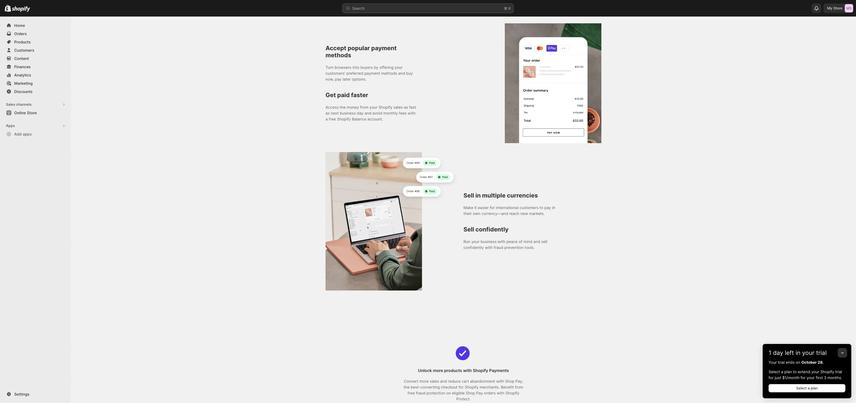 Task type: describe. For each thing, give the bounding box(es) containing it.
just
[[775, 376, 781, 380]]

orders
[[14, 31, 27, 36]]

confidently inside run your business with peace of mind and sell confidently with fraud prevention tools.
[[464, 245, 484, 250]]

sales channels
[[6, 102, 32, 107]]

and inside run your business with peace of mind and sell confidently with fraud prevention tools.
[[534, 239, 540, 244]]

customers'
[[326, 71, 345, 76]]

shopify down benefit at right
[[506, 391, 519, 396]]

add apps
[[14, 132, 32, 137]]

more for products
[[433, 368, 443, 373]]

pay inside turn browsers into buyers by offering your customers' preferred payment methods and buy now, pay later options.
[[335, 77, 342, 82]]

left
[[785, 350, 794, 357]]

pay inside make it easier for international customers to pay in their own currency—and reach new markets.
[[545, 205, 551, 210]]

fraud inside run your business with peace of mind and sell confidently with fraud prevention tools.
[[494, 245, 503, 250]]

select a plan link
[[769, 384, 846, 393]]

order for order #97
[[420, 176, 427, 179]]

discounts link
[[4, 87, 67, 96]]

shopify inside "select a plan to extend your shopify trial for just $1/month for your first 3 months."
[[821, 370, 834, 374]]

in inside make it easier for international customers to pay in their own currency—and reach new markets.
[[552, 205, 555, 210]]

tools.
[[525, 245, 535, 250]]

account.
[[367, 117, 383, 121]]

discounts
[[14, 89, 32, 94]]

marketing link
[[4, 79, 67, 87]]

your up the first
[[812, 370, 820, 374]]

finances link
[[4, 63, 67, 71]]

methods inside turn browsers into buyers by offering your customers' preferred payment methods and buy now, pay later options.
[[381, 71, 397, 76]]

sell
[[541, 239, 548, 244]]

cart
[[462, 379, 469, 384]]

in inside dropdown button
[[796, 350, 801, 357]]

settings link
[[4, 390, 67, 399]]

customers
[[520, 205, 539, 210]]

add
[[14, 132, 22, 137]]

store for online store
[[27, 111, 37, 115]]

faster
[[351, 92, 368, 99]]

channels
[[16, 102, 32, 107]]

markets.
[[529, 211, 545, 216]]

finances
[[14, 64, 31, 69]]

online store
[[14, 111, 37, 115]]

it
[[474, 205, 477, 210]]

with up benefit at right
[[496, 379, 504, 384]]

and inside access the money from your shopify sales as fast as next business day and avoid monthly fees with a free shopify balance account.
[[365, 111, 371, 116]]

paid for #97
[[442, 176, 448, 179]]

unlock more products with shopify payments
[[418, 368, 509, 373]]

preferred
[[346, 71, 363, 76]]

marketing
[[14, 81, 33, 86]]

by
[[374, 65, 378, 70]]

free for unlock
[[408, 391, 415, 396]]

buy
[[406, 71, 413, 76]]

to inside "select a plan to extend your shopify trial for just $1/month for your first 3 months."
[[793, 370, 797, 374]]

from inside convert more sales and reduce cart abandonment with shop pay, the best-converting checkout for shopify merchants. benefit from free fraud protection on eligible shop pay orders with shopify protect.
[[515, 385, 523, 390]]

and inside convert more sales and reduce cart abandonment with shop pay, the best-converting checkout for shopify merchants. benefit from free fraud protection on eligible shop pay orders with shopify protect.
[[440, 379, 447, 384]]

more for sales
[[420, 379, 429, 384]]

shopify down next
[[337, 117, 351, 121]]

now,
[[326, 77, 334, 82]]

get
[[326, 92, 336, 99]]

sell for sell in multiple currencies
[[464, 192, 474, 199]]

apps
[[6, 124, 15, 128]]

from inside access the money from your shopify sales as fast as next business day and avoid monthly fees with a free shopify balance account.
[[360, 105, 369, 110]]

protect.
[[456, 397, 471, 401]]

make it easier for international customers to pay in their own currency—and reach new markets.
[[464, 205, 555, 216]]

your trial ends on october 28 .
[[769, 360, 824, 365]]

paid for #98
[[429, 161, 435, 165]]

accept popular payment methods
[[326, 45, 397, 59]]

sales
[[6, 102, 15, 107]]

search
[[352, 6, 365, 11]]

apps button
[[4, 122, 67, 130]]

paid for #96
[[429, 190, 435, 193]]

months.
[[828, 376, 842, 380]]

online
[[14, 111, 26, 115]]

new
[[521, 211, 528, 216]]

order for order #98
[[407, 161, 414, 165]]

products link
[[4, 38, 67, 46]]

shopify down cart
[[465, 385, 479, 390]]

avoid
[[373, 111, 382, 116]]

offering
[[379, 65, 394, 70]]

turn browsers into buyers by offering your customers' preferred payment methods and buy now, pay later options.
[[326, 65, 413, 82]]

with inside access the money from your shopify sales as fast as next business day and avoid monthly fees with a free shopify balance account.
[[408, 111, 416, 116]]

convert more sales and reduce cart abandonment with shop pay, the best-converting checkout for shopify merchants. benefit from free fraud protection on eligible shop pay orders with shopify protect.
[[404, 379, 523, 401]]

fraud inside convert more sales and reduce cart abandonment with shop pay, the best-converting checkout for shopify merchants. benefit from free fraud protection on eligible shop pay orders with shopify protect.
[[416, 391, 426, 396]]

1 day left in your trial button
[[763, 344, 852, 357]]

on inside convert more sales and reduce cart abandonment with shop pay, the best-converting checkout for shopify merchants. benefit from free fraud protection on eligible shop pay orders with shopify protect.
[[446, 391, 451, 396]]

and inside turn browsers into buyers by offering your customers' preferred payment methods and buy now, pay later options.
[[398, 71, 405, 76]]

content link
[[4, 54, 67, 63]]

orders
[[484, 391, 496, 396]]

shopify up monthly
[[379, 105, 392, 110]]

ends
[[786, 360, 795, 365]]

business inside run your business with peace of mind and sell confidently with fraud prevention tools.
[[481, 239, 497, 244]]

your inside turn browsers into buyers by offering your customers' preferred payment methods and buy now, pay later options.
[[395, 65, 403, 70]]

access
[[326, 105, 339, 110]]

my
[[827, 6, 833, 10]]

abandonment
[[470, 379, 495, 384]]

plan for select a plan to extend your shopify trial for just $1/month for your first 3 months.
[[785, 370, 792, 374]]

select a plan to extend your shopify trial for just $1/month for your first 3 months.
[[769, 370, 842, 380]]

run your business with peace of mind and sell confidently with fraud prevention tools.
[[464, 239, 548, 250]]

currencies
[[507, 192, 538, 199]]

sales channels button
[[4, 100, 67, 109]]

online store button
[[0, 109, 71, 117]]

plan for select a plan
[[811, 386, 818, 391]]

28
[[818, 360, 823, 365]]

1 day left in your trial element
[[763, 360, 852, 399]]

your inside dropdown button
[[802, 350, 815, 357]]

best-
[[411, 385, 421, 390]]

your left the first
[[807, 376, 815, 380]]

1
[[769, 350, 772, 357]]

day inside access the money from your shopify sales as fast as next business day and avoid monthly fees with a free shopify balance account.
[[357, 111, 364, 116]]

order #96
[[407, 190, 420, 193]]

store for my store
[[834, 6, 843, 10]]

your inside run your business with peace of mind and sell confidently with fraud prevention tools.
[[472, 239, 480, 244]]

order #98
[[407, 161, 420, 165]]

trial inside dropdown button
[[816, 350, 827, 357]]

next
[[331, 111, 339, 116]]

of
[[519, 239, 523, 244]]

get paid faster
[[326, 92, 368, 99]]

products
[[14, 40, 31, 44]]

payment inside turn browsers into buyers by offering your customers' preferred payment methods and buy now, pay later options.
[[364, 71, 380, 76]]

first
[[816, 376, 823, 380]]

their
[[464, 211, 472, 216]]

balance
[[352, 117, 366, 121]]

customers
[[14, 48, 34, 53]]

benefit
[[501, 385, 514, 390]]

mind
[[524, 239, 532, 244]]

pay,
[[516, 379, 523, 384]]



Task type: locate. For each thing, give the bounding box(es) containing it.
0 vertical spatial methods
[[326, 52, 351, 59]]

for inside make it easier for international customers to pay in their own currency—and reach new markets.
[[490, 205, 495, 210]]

#97
[[428, 176, 433, 179]]

in right left
[[796, 350, 801, 357]]

plan down the first
[[811, 386, 818, 391]]

your inside access the money from your shopify sales as fast as next business day and avoid monthly fees with a free shopify balance account.
[[370, 105, 378, 110]]

0 vertical spatial to
[[540, 205, 543, 210]]

plan
[[785, 370, 792, 374], [811, 386, 818, 391]]

1 vertical spatial in
[[552, 205, 555, 210]]

sales inside access the money from your shopify sales as fast as next business day and avoid monthly fees with a free shopify balance account.
[[394, 105, 403, 110]]

⌘ k
[[504, 6, 511, 11]]

store inside online store link
[[27, 111, 37, 115]]

1 vertical spatial from
[[515, 385, 523, 390]]

on inside 1 day left in your trial element
[[796, 360, 800, 365]]

1 horizontal spatial business
[[481, 239, 497, 244]]

1 horizontal spatial as
[[404, 105, 408, 110]]

0 horizontal spatial the
[[340, 105, 346, 110]]

free for get
[[329, 117, 336, 121]]

0 vertical spatial free
[[329, 117, 336, 121]]

as left the fast
[[404, 105, 408, 110]]

1 horizontal spatial methods
[[381, 71, 397, 76]]

orders link
[[4, 30, 67, 38]]

0 vertical spatial trial
[[816, 350, 827, 357]]

your right run
[[472, 239, 480, 244]]

for
[[490, 205, 495, 210], [769, 376, 774, 380], [801, 376, 806, 380], [459, 385, 464, 390]]

browsers
[[335, 65, 352, 70]]

1 vertical spatial free
[[408, 391, 415, 396]]

0 vertical spatial the
[[340, 105, 346, 110]]

0 vertical spatial fraud
[[494, 245, 503, 250]]

1 horizontal spatial store
[[834, 6, 843, 10]]

0 vertical spatial payment
[[371, 45, 397, 52]]

for up currency—and
[[490, 205, 495, 210]]

add apps button
[[4, 130, 67, 138]]

0 vertical spatial store
[[834, 6, 843, 10]]

1 vertical spatial as
[[326, 111, 330, 116]]

your up october
[[802, 350, 815, 357]]

more right unlock
[[433, 368, 443, 373]]

0 horizontal spatial select
[[769, 370, 780, 374]]

store down sales channels 'button' in the top of the page
[[27, 111, 37, 115]]

business down sell confidently
[[481, 239, 497, 244]]

confidently down run
[[464, 245, 484, 250]]

2 horizontal spatial in
[[796, 350, 801, 357]]

1 day left in your trial
[[769, 350, 827, 357]]

more inside convert more sales and reduce cart abandonment with shop pay, the best-converting checkout for shopify merchants. benefit from free fraud protection on eligible shop pay orders with shopify protect.
[[420, 379, 429, 384]]

with down the fast
[[408, 111, 416, 116]]

1 vertical spatial pay
[[545, 205, 551, 210]]

in up "it"
[[476, 192, 481, 199]]

sell up run
[[464, 226, 474, 233]]

1 vertical spatial on
[[446, 391, 451, 396]]

0 horizontal spatial store
[[27, 111, 37, 115]]

a down access
[[326, 117, 328, 121]]

0 horizontal spatial on
[[446, 391, 451, 396]]

and up checkout
[[440, 379, 447, 384]]

shopify up abandonment
[[473, 368, 488, 373]]

1 horizontal spatial fraud
[[494, 245, 503, 250]]

store right my in the top of the page
[[834, 6, 843, 10]]

your
[[769, 360, 777, 365]]

settings
[[14, 392, 29, 397]]

select a plan
[[796, 386, 818, 391]]

free down next
[[329, 117, 336, 121]]

with down benefit at right
[[497, 391, 505, 396]]

select for select a plan to extend your shopify trial for just $1/month for your first 3 months.
[[769, 370, 780, 374]]

0 horizontal spatial day
[[357, 111, 364, 116]]

k
[[509, 6, 511, 11]]

checkout
[[441, 385, 458, 390]]

fraud down "best-"
[[416, 391, 426, 396]]

1 horizontal spatial shop
[[505, 379, 515, 384]]

paid up #97
[[429, 161, 435, 165]]

0 horizontal spatial fraud
[[416, 391, 426, 396]]

apps
[[23, 132, 32, 137]]

0 vertical spatial paid
[[429, 161, 435, 165]]

my store image
[[845, 4, 853, 12]]

1 vertical spatial fraud
[[416, 391, 426, 396]]

1 vertical spatial trial
[[778, 360, 785, 365]]

currency—and
[[482, 211, 508, 216]]

a inside access the money from your shopify sales as fast as next business day and avoid monthly fees with a free shopify balance account.
[[326, 117, 328, 121]]

products
[[444, 368, 462, 373]]

2 vertical spatial trial
[[836, 370, 842, 374]]

and
[[398, 71, 405, 76], [365, 111, 371, 116], [534, 239, 540, 244], [440, 379, 447, 384]]

shop up benefit at right
[[505, 379, 515, 384]]

on
[[796, 360, 800, 365], [446, 391, 451, 396]]

1 vertical spatial to
[[793, 370, 797, 374]]

payment up offering on the top of page
[[371, 45, 397, 52]]

converting
[[421, 385, 440, 390]]

analytics link
[[4, 71, 67, 79]]

0 vertical spatial order
[[407, 161, 414, 165]]

1 horizontal spatial select
[[796, 386, 807, 391]]

from down pay,
[[515, 385, 523, 390]]

1 horizontal spatial free
[[408, 391, 415, 396]]

0 vertical spatial on
[[796, 360, 800, 365]]

0 vertical spatial pay
[[335, 77, 342, 82]]

for down extend
[[801, 376, 806, 380]]

1 horizontal spatial in
[[552, 205, 555, 210]]

on down checkout
[[446, 391, 451, 396]]

1 vertical spatial confidently
[[464, 245, 484, 250]]

the down convert
[[404, 385, 410, 390]]

methods
[[326, 52, 351, 59], [381, 71, 397, 76]]

from right money at the left of page
[[360, 105, 369, 110]]

paid
[[337, 92, 350, 99]]

sell
[[464, 192, 474, 199], [464, 226, 474, 233]]

0 horizontal spatial methods
[[326, 52, 351, 59]]

the
[[340, 105, 346, 110], [404, 385, 410, 390]]

1 horizontal spatial trial
[[816, 350, 827, 357]]

free
[[329, 117, 336, 121], [408, 391, 415, 396]]

for up eligible
[[459, 385, 464, 390]]

shopify
[[379, 105, 392, 110], [337, 117, 351, 121], [473, 368, 488, 373], [821, 370, 834, 374], [465, 385, 479, 390], [506, 391, 519, 396]]

0 horizontal spatial to
[[540, 205, 543, 210]]

confidently down currency—and
[[476, 226, 509, 233]]

paid right #97
[[442, 176, 448, 179]]

1 vertical spatial store
[[27, 111, 37, 115]]

and left the "sell"
[[534, 239, 540, 244]]

trial right the your
[[778, 360, 785, 365]]

select up just
[[769, 370, 780, 374]]

with left peace
[[498, 239, 506, 244]]

store
[[834, 6, 843, 10], [27, 111, 37, 115]]

1 vertical spatial paid
[[442, 176, 448, 179]]

payment
[[371, 45, 397, 52], [364, 71, 380, 76]]

#96
[[415, 190, 420, 193]]

a up just
[[781, 370, 783, 374]]

fees
[[399, 111, 407, 116]]

more
[[433, 368, 443, 373], [420, 379, 429, 384]]

the inside convert more sales and reduce cart abandonment with shop pay, the best-converting checkout for shopify merchants. benefit from free fraud protection on eligible shop pay orders with shopify protect.
[[404, 385, 410, 390]]

sales up converting
[[430, 379, 439, 384]]

shopify up 3
[[821, 370, 834, 374]]

0 horizontal spatial a
[[326, 117, 328, 121]]

day
[[357, 111, 364, 116], [773, 350, 783, 357]]

0 vertical spatial sell
[[464, 192, 474, 199]]

free inside access the money from your shopify sales as fast as next business day and avoid monthly fees with a free shopify balance account.
[[329, 117, 336, 121]]

day right 1 on the bottom of page
[[773, 350, 783, 357]]

prevention
[[505, 245, 524, 250]]

0 vertical spatial day
[[357, 111, 364, 116]]

on right ends at bottom right
[[796, 360, 800, 365]]

into
[[353, 65, 359, 70]]

fraud left the prevention
[[494, 245, 503, 250]]

your right offering on the top of page
[[395, 65, 403, 70]]

1 vertical spatial business
[[481, 239, 497, 244]]

plan inside "select a plan to extend your shopify trial for just $1/month for your first 3 months."
[[785, 370, 792, 374]]

the left money at the left of page
[[340, 105, 346, 110]]

0 vertical spatial a
[[326, 117, 328, 121]]

2 sell from the top
[[464, 226, 474, 233]]

0 vertical spatial in
[[476, 192, 481, 199]]

make
[[464, 205, 473, 210]]

2 horizontal spatial trial
[[836, 370, 842, 374]]

1 vertical spatial the
[[404, 385, 410, 390]]

fraud
[[494, 245, 503, 250], [416, 391, 426, 396]]

0 horizontal spatial plan
[[785, 370, 792, 374]]

unlock
[[418, 368, 432, 373]]

reduce
[[448, 379, 461, 384]]

1 vertical spatial payment
[[364, 71, 380, 76]]

plan up $1/month
[[785, 370, 792, 374]]

1 horizontal spatial sales
[[430, 379, 439, 384]]

free down "best-"
[[408, 391, 415, 396]]

with up cart
[[463, 368, 472, 373]]

1 vertical spatial sell
[[464, 226, 474, 233]]

0 horizontal spatial as
[[326, 111, 330, 116]]

day inside dropdown button
[[773, 350, 783, 357]]

pay
[[476, 391, 483, 396]]

a for select a plan
[[808, 386, 810, 391]]

to up $1/month
[[793, 370, 797, 374]]

1 horizontal spatial more
[[433, 368, 443, 373]]

a for select a plan to extend your shopify trial for just $1/month for your first 3 months.
[[781, 370, 783, 374]]

select down "select a plan to extend your shopify trial for just $1/month for your first 3 months."
[[796, 386, 807, 391]]

a inside "select a plan to extend your shopify trial for just $1/month for your first 3 months."
[[781, 370, 783, 374]]

and left buy
[[398, 71, 405, 76]]

0 horizontal spatial shopify image
[[5, 5, 11, 12]]

shopify image
[[5, 5, 11, 12], [12, 6, 30, 12]]

reach
[[509, 211, 519, 216]]

sell confidently
[[464, 226, 509, 233]]

more up converting
[[420, 379, 429, 384]]

extend
[[798, 370, 811, 374]]

1 horizontal spatial plan
[[811, 386, 818, 391]]

payments
[[489, 368, 509, 373]]

confidently
[[476, 226, 509, 233], [464, 245, 484, 250]]

⌘
[[504, 6, 508, 11]]

payment inside accept popular payment methods
[[371, 45, 397, 52]]

1 vertical spatial day
[[773, 350, 783, 357]]

methods up browsers at the left top
[[326, 52, 351, 59]]

1 vertical spatial sales
[[430, 379, 439, 384]]

order
[[407, 161, 414, 165], [420, 176, 427, 179], [407, 190, 414, 193]]

0 vertical spatial more
[[433, 368, 443, 373]]

1 horizontal spatial from
[[515, 385, 523, 390]]

1 vertical spatial select
[[796, 386, 807, 391]]

1 horizontal spatial shopify image
[[12, 6, 30, 12]]

business
[[340, 111, 356, 116], [481, 239, 497, 244]]

customers link
[[4, 46, 67, 54]]

1 vertical spatial more
[[420, 379, 429, 384]]

day up balance
[[357, 111, 364, 116]]

0 vertical spatial confidently
[[476, 226, 509, 233]]

select inside "select a plan to extend your shopify trial for just $1/month for your first 3 months."
[[769, 370, 780, 374]]

paid down #97
[[429, 190, 435, 193]]

home link
[[4, 21, 67, 30]]

sales up fees
[[394, 105, 403, 110]]

payment down the by
[[364, 71, 380, 76]]

0 vertical spatial from
[[360, 105, 369, 110]]

pay down customers'
[[335, 77, 342, 82]]

home
[[14, 23, 25, 28]]

order #97
[[420, 176, 433, 179]]

2 vertical spatial order
[[407, 190, 414, 193]]

1 vertical spatial methods
[[381, 71, 397, 76]]

0 vertical spatial as
[[404, 105, 408, 110]]

popular
[[348, 45, 370, 52]]

with down sell confidently
[[485, 245, 493, 250]]

$1/month
[[783, 376, 800, 380]]

0 horizontal spatial in
[[476, 192, 481, 199]]

methods down offering on the top of page
[[381, 71, 397, 76]]

shop left pay
[[466, 391, 475, 396]]

2 vertical spatial in
[[796, 350, 801, 357]]

1 vertical spatial a
[[781, 370, 783, 374]]

0 horizontal spatial business
[[340, 111, 356, 116]]

0 horizontal spatial from
[[360, 105, 369, 110]]

the inside access the money from your shopify sales as fast as next business day and avoid monthly fees with a free shopify balance account.
[[340, 105, 346, 110]]

online store link
[[4, 109, 67, 117]]

in right customers at the right bottom
[[552, 205, 555, 210]]

accept
[[326, 45, 346, 52]]

0 vertical spatial plan
[[785, 370, 792, 374]]

1 horizontal spatial day
[[773, 350, 783, 357]]

.
[[823, 360, 824, 365]]

0 vertical spatial select
[[769, 370, 780, 374]]

0 horizontal spatial more
[[420, 379, 429, 384]]

your
[[395, 65, 403, 70], [370, 105, 378, 110], [472, 239, 480, 244], [802, 350, 815, 357], [812, 370, 820, 374], [807, 376, 815, 380]]

1 vertical spatial plan
[[811, 386, 818, 391]]

sales inside convert more sales and reduce cart abandonment with shop pay, the best-converting checkout for shopify merchants. benefit from free fraud protection on eligible shop pay orders with shopify protect.
[[430, 379, 439, 384]]

access the money from your shopify sales as fast as next business day and avoid monthly fees with a free shopify balance account.
[[326, 105, 416, 121]]

business down money at the left of page
[[340, 111, 356, 116]]

your up avoid
[[370, 105, 378, 110]]

#98
[[415, 161, 420, 165]]

1 horizontal spatial on
[[796, 360, 800, 365]]

eligible
[[452, 391, 465, 396]]

trial inside "select a plan to extend your shopify trial for just $1/month for your first 3 months."
[[836, 370, 842, 374]]

order left #98
[[407, 161, 414, 165]]

order for order #96
[[407, 190, 414, 193]]

sell in multiple currencies
[[464, 192, 538, 199]]

monthly
[[383, 111, 398, 116]]

easier
[[478, 205, 489, 210]]

0 horizontal spatial pay
[[335, 77, 342, 82]]

buyers
[[361, 65, 373, 70]]

my store
[[827, 6, 843, 10]]

trial up 28
[[816, 350, 827, 357]]

1 sell from the top
[[464, 192, 474, 199]]

1 horizontal spatial the
[[404, 385, 410, 390]]

money
[[347, 105, 359, 110]]

order left #96
[[407, 190, 414, 193]]

sell for sell confidently
[[464, 226, 474, 233]]

0 horizontal spatial trial
[[778, 360, 785, 365]]

to inside make it easier for international customers to pay in their own currency—and reach new markets.
[[540, 205, 543, 210]]

2 vertical spatial a
[[808, 386, 810, 391]]

for left just
[[769, 376, 774, 380]]

1 vertical spatial shop
[[466, 391, 475, 396]]

trial up months.
[[836, 370, 842, 374]]

0 horizontal spatial free
[[329, 117, 336, 121]]

2 vertical spatial paid
[[429, 190, 435, 193]]

0 horizontal spatial shop
[[466, 391, 475, 396]]

a down "select a plan to extend your shopify trial for just $1/month for your first 3 months."
[[808, 386, 810, 391]]

free inside convert more sales and reduce cart abandonment with shop pay, the best-converting checkout for shopify merchants. benefit from free fraud protection on eligible shop pay orders with shopify protect.
[[408, 391, 415, 396]]

1 vertical spatial order
[[420, 176, 427, 179]]

pay up markets.
[[545, 205, 551, 210]]

methods inside accept popular payment methods
[[326, 52, 351, 59]]

own
[[473, 211, 481, 216]]

1 horizontal spatial pay
[[545, 205, 551, 210]]

and left avoid
[[365, 111, 371, 116]]

as left next
[[326, 111, 330, 116]]

to up markets.
[[540, 205, 543, 210]]

business inside access the money from your shopify sales as fast as next business day and avoid monthly fees with a free shopify balance account.
[[340, 111, 356, 116]]

1 horizontal spatial to
[[793, 370, 797, 374]]

1 horizontal spatial a
[[781, 370, 783, 374]]

0 horizontal spatial sales
[[394, 105, 403, 110]]

0 vertical spatial shop
[[505, 379, 515, 384]]

0 vertical spatial sales
[[394, 105, 403, 110]]

2 horizontal spatial a
[[808, 386, 810, 391]]

0 vertical spatial business
[[340, 111, 356, 116]]

3
[[824, 376, 827, 380]]

order left #97
[[420, 176, 427, 179]]

sell up make
[[464, 192, 474, 199]]

a
[[326, 117, 328, 121], [781, 370, 783, 374], [808, 386, 810, 391]]

for inside convert more sales and reduce cart abandonment with shop pay, the best-converting checkout for shopify merchants. benefit from free fraud protection on eligible shop pay orders with shopify protect.
[[459, 385, 464, 390]]

pay
[[335, 77, 342, 82], [545, 205, 551, 210]]

select for select a plan
[[796, 386, 807, 391]]



Task type: vqa. For each thing, say whether or not it's contained in the screenshot.
get started 'BUTTON'
no



